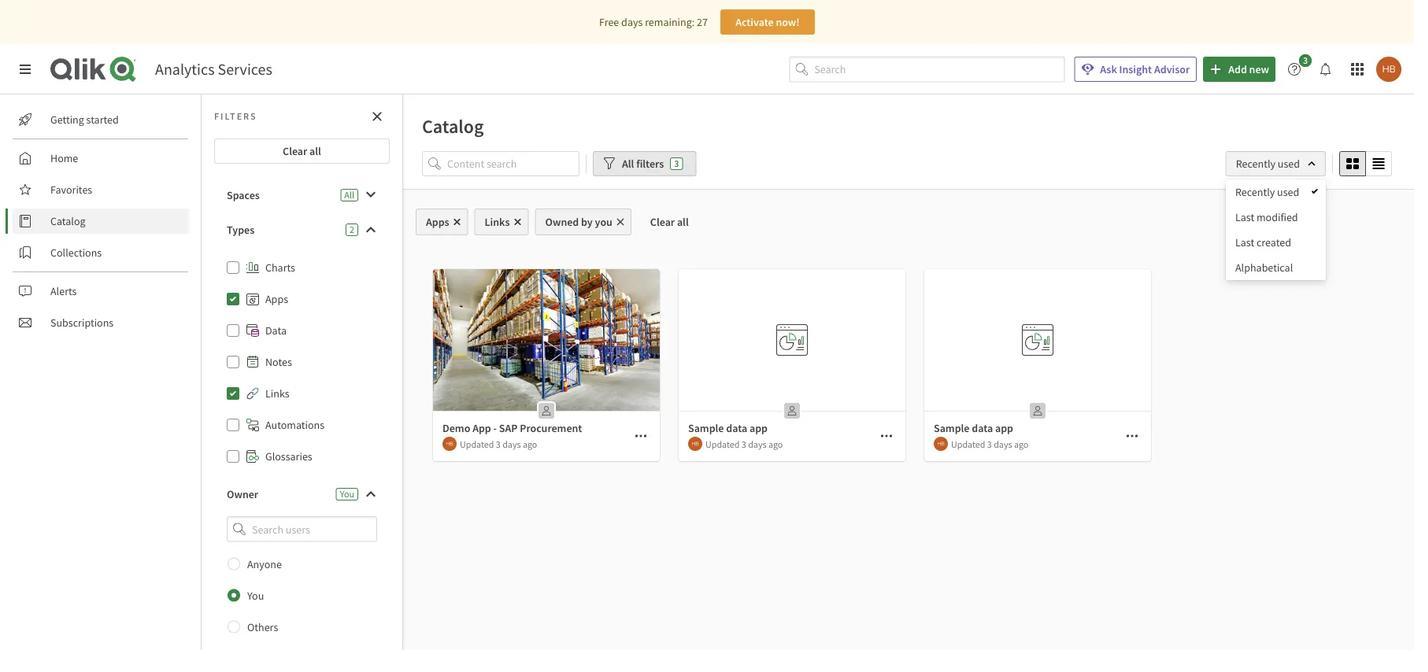 Task type: locate. For each thing, give the bounding box(es) containing it.
demo
[[443, 421, 471, 436]]

ago
[[523, 438, 538, 450], [769, 438, 783, 450], [1014, 438, 1029, 450]]

1 ago from the left
[[523, 438, 538, 450]]

1 vertical spatial catalog
[[50, 214, 86, 228]]

0 horizontal spatial clear all
[[283, 144, 321, 158]]

recently used inside option
[[1236, 185, 1300, 199]]

recently used up last modified
[[1236, 185, 1300, 199]]

3 updated from the left
[[952, 438, 986, 450]]

1 vertical spatial links
[[265, 387, 290, 401]]

1 sample from the left
[[688, 421, 724, 436]]

2 updated 3 days ago from the left
[[706, 438, 783, 450]]

1 horizontal spatial sample data app
[[934, 421, 1014, 436]]

automations
[[265, 418, 325, 432]]

1 horizontal spatial updated
[[706, 438, 740, 450]]

howard brown image
[[688, 437, 703, 451]]

0 vertical spatial clear
[[283, 144, 307, 158]]

1 updated 3 days ago from the left
[[460, 438, 538, 450]]

0 vertical spatial you
[[340, 488, 354, 501]]

1 vertical spatial apps
[[265, 292, 288, 306]]

catalog
[[422, 114, 484, 138], [50, 214, 86, 228]]

2
[[350, 224, 354, 236]]

catalog link
[[13, 209, 189, 234]]

2 horizontal spatial ago
[[1014, 438, 1029, 450]]

used inside recently used field
[[1278, 157, 1300, 171]]

apps button
[[416, 209, 468, 236]]

Content search text field
[[447, 151, 580, 176]]

app
[[750, 421, 768, 436], [996, 421, 1014, 436]]

1 horizontal spatial links
[[485, 215, 510, 229]]

created
[[1257, 236, 1292, 250]]

clear for clear all button to the left
[[283, 144, 307, 158]]

filters
[[637, 157, 664, 171]]

all
[[310, 144, 321, 158], [677, 215, 689, 229]]

personal element
[[534, 399, 559, 424], [780, 399, 805, 424], [1026, 399, 1051, 424]]

analytics services
[[155, 59, 272, 79]]

0 vertical spatial clear all button
[[214, 139, 390, 164]]

2 recently used from the top
[[1236, 185, 1300, 199]]

0 vertical spatial recently
[[1236, 157, 1276, 171]]

0 horizontal spatial sample data app
[[688, 421, 768, 436]]

1 last from the top
[[1236, 210, 1255, 224]]

links right "apps" button at the left
[[485, 215, 510, 229]]

recently used up recently used option
[[1236, 157, 1300, 171]]

updated
[[460, 438, 494, 450], [706, 438, 740, 450], [952, 438, 986, 450]]

1 horizontal spatial you
[[340, 488, 354, 501]]

updated 3 days ago for 2nd personal element
[[706, 438, 783, 450]]

last modified option
[[1226, 205, 1326, 230]]

1 horizontal spatial personal element
[[780, 399, 805, 424]]

1 vertical spatial you
[[247, 589, 264, 603]]

catalog down favorites
[[50, 214, 86, 228]]

howard brown element
[[443, 437, 457, 451], [688, 437, 703, 451], [934, 437, 948, 451]]

2 app from the left
[[996, 421, 1014, 436]]

2 last from the top
[[1236, 236, 1255, 250]]

0 horizontal spatial howard brown image
[[443, 437, 457, 451]]

1 vertical spatial last
[[1236, 236, 1255, 250]]

1 horizontal spatial ago
[[769, 438, 783, 450]]

3 ago from the left
[[1014, 438, 1029, 450]]

clear all button
[[214, 139, 390, 164], [638, 209, 702, 236]]

1 vertical spatial all
[[677, 215, 689, 229]]

1 vertical spatial clear all
[[651, 215, 689, 229]]

last modified
[[1236, 210, 1299, 224]]

app
[[473, 421, 491, 436]]

1 horizontal spatial sample
[[934, 421, 970, 436]]

recently up last modified
[[1236, 185, 1276, 199]]

0 horizontal spatial links
[[265, 387, 290, 401]]

apps
[[426, 215, 449, 229], [265, 292, 288, 306]]

1 horizontal spatial app
[[996, 421, 1014, 436]]

0 horizontal spatial catalog
[[50, 214, 86, 228]]

activate
[[736, 15, 774, 29]]

0 horizontal spatial ago
[[523, 438, 538, 450]]

updated 3 days ago for 1st personal element from the right
[[952, 438, 1029, 450]]

used inside recently used option
[[1278, 185, 1300, 199]]

0 horizontal spatial clear
[[283, 144, 307, 158]]

data
[[726, 421, 748, 436], [972, 421, 993, 436]]

Recently used field
[[1226, 151, 1326, 176]]

analytics services element
[[155, 59, 272, 79]]

1 vertical spatial clear all button
[[638, 209, 702, 236]]

updated 3 days ago
[[460, 438, 538, 450], [706, 438, 783, 450], [952, 438, 1029, 450]]

getting started link
[[13, 107, 189, 132]]

alerts link
[[13, 279, 189, 304]]

3 updated 3 days ago from the left
[[952, 438, 1029, 450]]

0 vertical spatial links
[[485, 215, 510, 229]]

3
[[674, 158, 679, 170], [496, 438, 501, 450], [742, 438, 747, 450], [988, 438, 992, 450]]

apps left links button
[[426, 215, 449, 229]]

3 personal element from the left
[[1026, 399, 1051, 424]]

home
[[50, 151, 78, 165]]

recently used inside field
[[1236, 157, 1300, 171]]

updated for 2nd personal element's the howard brown element
[[706, 438, 740, 450]]

clear for bottommost clear all button
[[651, 215, 675, 229]]

howard brown image for demo app - sap procurement
[[443, 437, 457, 451]]

1 vertical spatial recently
[[1236, 185, 1276, 199]]

last inside last modified option
[[1236, 210, 1255, 224]]

2 used from the top
[[1278, 185, 1300, 199]]

0 vertical spatial recently used
[[1236, 157, 1300, 171]]

1 horizontal spatial howard brown image
[[934, 437, 948, 451]]

links
[[485, 215, 510, 229], [265, 387, 290, 401]]

days
[[622, 15, 643, 29], [503, 438, 521, 450], [748, 438, 767, 450], [994, 438, 1013, 450]]

data for 1st personal element from the right
[[972, 421, 993, 436]]

free days remaining: 27
[[599, 15, 708, 29]]

2 horizontal spatial howard brown element
[[934, 437, 948, 451]]

2 recently from the top
[[1236, 185, 1276, 199]]

3 howard brown element from the left
[[934, 437, 948, 451]]

sample data app
[[688, 421, 768, 436], [934, 421, 1014, 436]]

ask insight advisor button
[[1075, 57, 1197, 82]]

recently used for recently used field
[[1236, 157, 1300, 171]]

0 vertical spatial clear all
[[283, 144, 321, 158]]

used up recently used option
[[1278, 157, 1300, 171]]

1 vertical spatial used
[[1278, 185, 1300, 199]]

Search text field
[[815, 56, 1065, 82]]

2 data from the left
[[972, 421, 993, 436]]

0 horizontal spatial sample
[[688, 421, 724, 436]]

0 horizontal spatial clear all button
[[214, 139, 390, 164]]

data for 2nd personal element
[[726, 421, 748, 436]]

close sidebar menu image
[[19, 63, 32, 76]]

1 updated from the left
[[460, 438, 494, 450]]

1 used from the top
[[1278, 157, 1300, 171]]

0 vertical spatial all
[[310, 144, 321, 158]]

1 recently used from the top
[[1236, 157, 1300, 171]]

1 horizontal spatial clear all button
[[638, 209, 702, 236]]

2 horizontal spatial updated
[[952, 438, 986, 450]]

owner
[[227, 488, 258, 502]]

0 horizontal spatial data
[[726, 421, 748, 436]]

you inside owner 'option group'
[[247, 589, 264, 603]]

1 horizontal spatial catalog
[[422, 114, 484, 138]]

analytics
[[155, 59, 215, 79]]

0 vertical spatial apps
[[426, 215, 449, 229]]

0 horizontal spatial app
[[750, 421, 768, 436]]

subscriptions link
[[13, 310, 189, 336]]

types
[[227, 223, 255, 237]]

0 vertical spatial last
[[1236, 210, 1255, 224]]

last created option
[[1226, 230, 1326, 255]]

used for recently used field
[[1278, 157, 1300, 171]]

ask insight advisor
[[1101, 62, 1190, 76]]

filters region
[[0, 0, 1415, 651]]

1 vertical spatial recently used
[[1236, 185, 1300, 199]]

used up modified in the right of the page
[[1278, 185, 1300, 199]]

last inside last created option
[[1236, 236, 1255, 250]]

1 horizontal spatial apps
[[426, 215, 449, 229]]

2 howard brown element from the left
[[688, 437, 703, 451]]

notes
[[265, 355, 292, 369]]

list box
[[1226, 180, 1326, 280]]

2 sample data app from the left
[[934, 421, 1014, 436]]

1 data from the left
[[726, 421, 748, 436]]

0 horizontal spatial you
[[247, 589, 264, 603]]

2 horizontal spatial personal element
[[1026, 399, 1051, 424]]

recently used
[[1236, 157, 1300, 171], [1236, 185, 1300, 199]]

used
[[1278, 157, 1300, 171], [1278, 185, 1300, 199]]

recently
[[1236, 157, 1276, 171], [1236, 185, 1276, 199]]

ago for 1st personal element from left
[[523, 438, 538, 450]]

last
[[1236, 210, 1255, 224], [1236, 236, 1255, 250]]

2 updated from the left
[[706, 438, 740, 450]]

started
[[86, 113, 119, 127]]

1 horizontal spatial data
[[972, 421, 993, 436]]

last up last created
[[1236, 210, 1255, 224]]

links down notes at the bottom of the page
[[265, 387, 290, 401]]

all filters
[[622, 157, 664, 171]]

2 howard brown image from the left
[[934, 437, 948, 451]]

last left created
[[1236, 236, 1255, 250]]

catalog inside the catalog link
[[50, 214, 86, 228]]

sample data app for 2nd personal element
[[688, 421, 768, 436]]

you
[[340, 488, 354, 501], [247, 589, 264, 603]]

1 horizontal spatial all
[[677, 215, 689, 229]]

recently up recently used option
[[1236, 157, 1276, 171]]

1 app from the left
[[750, 421, 768, 436]]

0 horizontal spatial apps
[[265, 292, 288, 306]]

charts
[[265, 261, 295, 275]]

2 sample from the left
[[934, 421, 970, 436]]

collections
[[50, 246, 102, 260]]

1 horizontal spatial clear
[[651, 215, 675, 229]]

0 horizontal spatial personal element
[[534, 399, 559, 424]]

by
[[581, 215, 593, 229]]

2 horizontal spatial updated 3 days ago
[[952, 438, 1029, 450]]

clear all
[[283, 144, 321, 158], [651, 215, 689, 229]]

clear
[[283, 144, 307, 158], [651, 215, 675, 229]]

app for 2nd personal element
[[750, 421, 768, 436]]

3 inside filters region
[[674, 158, 679, 170]]

2 ago from the left
[[769, 438, 783, 450]]

1 recently from the top
[[1236, 157, 1276, 171]]

catalog up "content search" text field
[[422, 114, 484, 138]]

0 vertical spatial catalog
[[422, 114, 484, 138]]

0 horizontal spatial howard brown element
[[443, 437, 457, 451]]

howard brown image
[[443, 437, 457, 451], [934, 437, 948, 451]]

1 howard brown element from the left
[[443, 437, 457, 451]]

1 howard brown image from the left
[[443, 437, 457, 451]]

list box containing recently used
[[1226, 180, 1326, 280]]

0 horizontal spatial updated 3 days ago
[[460, 438, 538, 450]]

0 horizontal spatial updated
[[460, 438, 494, 450]]

days for howard brown icon for demo app - sap procurement
[[503, 438, 521, 450]]

recently inside option
[[1236, 185, 1276, 199]]

alphabetical option
[[1226, 255, 1326, 280]]

1 sample data app from the left
[[688, 421, 768, 436]]

1 horizontal spatial updated 3 days ago
[[706, 438, 783, 450]]

free
[[599, 15, 619, 29]]

0 vertical spatial used
[[1278, 157, 1300, 171]]

days for howard brown image
[[748, 438, 767, 450]]

apps up data
[[265, 292, 288, 306]]

3 for 1st personal element from the right
[[988, 438, 992, 450]]

1 vertical spatial clear
[[651, 215, 675, 229]]

sample
[[688, 421, 724, 436], [934, 421, 970, 436]]

recently inside field
[[1236, 157, 1276, 171]]

1 horizontal spatial howard brown element
[[688, 437, 703, 451]]

activate now! link
[[721, 9, 815, 35]]



Task type: describe. For each thing, give the bounding box(es) containing it.
owner option group
[[214, 549, 390, 643]]

owned by you button
[[535, 209, 632, 236]]

howard brown element for 1st personal element from the right
[[934, 437, 948, 451]]

switch view group
[[1340, 151, 1393, 176]]

alphabetical
[[1236, 261, 1294, 275]]

sample for howard brown image
[[688, 421, 724, 436]]

3 for 2nd personal element
[[742, 438, 747, 450]]

0 horizontal spatial all
[[310, 144, 321, 158]]

qlik sense app image
[[433, 269, 660, 411]]

others
[[247, 620, 278, 635]]

services
[[218, 59, 272, 79]]

last for last created
[[1236, 236, 1255, 250]]

3 for 1st personal element from left
[[496, 438, 501, 450]]

last for last modified
[[1236, 210, 1255, 224]]

recently for recently used option
[[1236, 185, 1276, 199]]

modified
[[1257, 210, 1299, 224]]

1 personal element from the left
[[534, 399, 559, 424]]

list box inside filters region
[[1226, 180, 1326, 280]]

apps inside button
[[426, 215, 449, 229]]

howard brown element for 1st personal element from left
[[443, 437, 457, 451]]

owned
[[545, 215, 579, 229]]

getting started
[[50, 113, 119, 127]]

filters
[[214, 110, 257, 122]]

home link
[[13, 146, 189, 171]]

updated for the howard brown element for 1st personal element from the right
[[952, 438, 986, 450]]

last created
[[1236, 236, 1292, 250]]

activate now!
[[736, 15, 800, 29]]

data
[[265, 324, 287, 338]]

2 personal element from the left
[[780, 399, 805, 424]]

howard brown image for sample data app
[[934, 437, 948, 451]]

recently for recently used field
[[1236, 157, 1276, 171]]

-
[[494, 421, 497, 436]]

sample data app for 1st personal element from the right
[[934, 421, 1014, 436]]

howard brown element for 2nd personal element
[[688, 437, 703, 451]]

anyone
[[247, 557, 282, 572]]

used for recently used option
[[1278, 185, 1300, 199]]

links button
[[475, 209, 529, 236]]

getting
[[50, 113, 84, 127]]

sap
[[499, 421, 518, 436]]

owned by you
[[545, 215, 613, 229]]

favorites
[[50, 183, 92, 197]]

you
[[595, 215, 613, 229]]

favorites link
[[13, 177, 189, 202]]

27
[[697, 15, 708, 29]]

updated 3 days ago for 1st personal element from left
[[460, 438, 538, 450]]

remaining:
[[645, 15, 695, 29]]

ago for 1st personal element from the right
[[1014, 438, 1029, 450]]

app for 1st personal element from the right
[[996, 421, 1014, 436]]

all
[[622, 157, 634, 171]]

updated for the howard brown element for 1st personal element from left
[[460, 438, 494, 450]]

alerts
[[50, 284, 77, 299]]

insight
[[1120, 62, 1152, 76]]

1 horizontal spatial clear all
[[651, 215, 689, 229]]

collections link
[[13, 240, 189, 265]]

recently used option
[[1226, 180, 1326, 205]]

procurement
[[520, 421, 582, 436]]

glossaries
[[265, 450, 312, 464]]

navigation pane element
[[0, 101, 201, 342]]

recently used for recently used option
[[1236, 185, 1300, 199]]

advisor
[[1155, 62, 1190, 76]]

links inside button
[[485, 215, 510, 229]]

ago for 2nd personal element
[[769, 438, 783, 450]]

days for sample data app howard brown icon
[[994, 438, 1013, 450]]

demo app - sap procurement
[[443, 421, 582, 436]]

ask
[[1101, 62, 1117, 76]]

sample for sample data app howard brown icon
[[934, 421, 970, 436]]

searchbar element
[[789, 56, 1065, 82]]

subscriptions
[[50, 316, 114, 330]]

now!
[[776, 15, 800, 29]]



Task type: vqa. For each thing, say whether or not it's contained in the screenshot.
Getting started at the left of the page
yes



